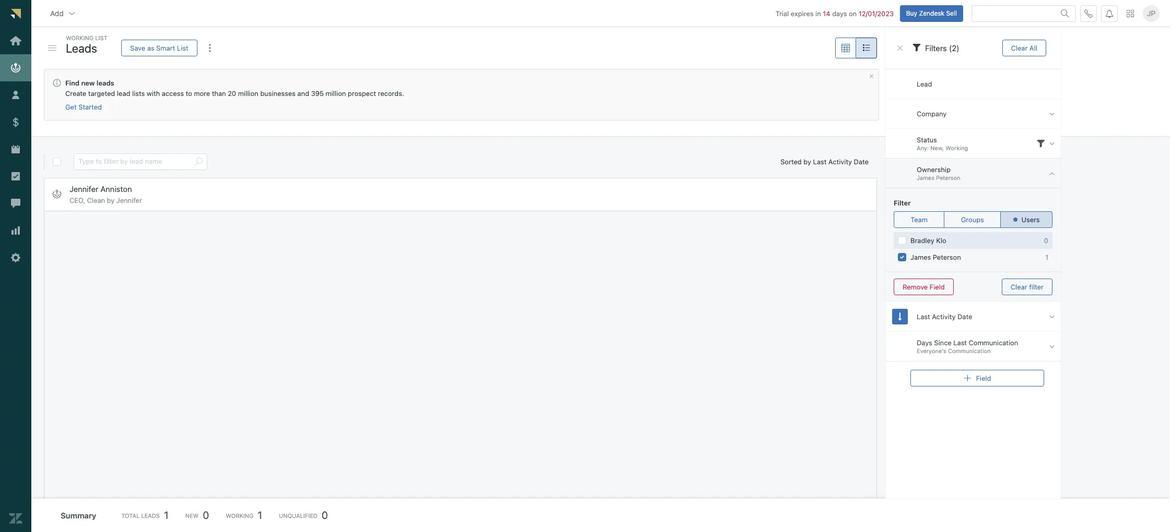 Task type: vqa. For each thing, say whether or not it's contained in the screenshot.
the bottommost up
no



Task type: locate. For each thing, give the bounding box(es) containing it.
list up leads
[[95, 34, 107, 41]]

long arrow down image
[[898, 313, 902, 322]]

filter
[[894, 199, 911, 207], [1029, 283, 1044, 291]]

1 up clear filter button
[[1045, 253, 1048, 262]]

save
[[130, 44, 145, 52]]

0 horizontal spatial filter fill image
[[913, 43, 921, 52]]

james down ownership
[[917, 175, 934, 181]]

peterson
[[936, 175, 960, 181], [933, 253, 961, 262]]

new,
[[930, 145, 944, 152]]

1 horizontal spatial working
[[226, 513, 253, 519]]

0 vertical spatial by
[[804, 158, 811, 166]]

status any: new, working
[[917, 136, 968, 152]]

1 horizontal spatial last
[[917, 313, 930, 321]]

1 left new
[[164, 510, 169, 522]]

0 down users button
[[1044, 237, 1048, 245]]

1 horizontal spatial by
[[804, 158, 811, 166]]

0 vertical spatial field
[[930, 283, 945, 291]]

filter fill image
[[913, 43, 921, 52], [1037, 139, 1045, 148]]

angle down image
[[1049, 109, 1055, 118], [1049, 139, 1055, 148], [1049, 313, 1055, 322], [1049, 342, 1055, 351]]

lead
[[917, 80, 932, 88]]

1 horizontal spatial activity
[[932, 313, 956, 321]]

1 million from the left
[[238, 89, 258, 98]]

working inside working 1
[[226, 513, 253, 519]]

0 horizontal spatial working
[[66, 34, 94, 41]]

get started link
[[65, 103, 102, 112]]

1 vertical spatial filter fill image
[[1037, 139, 1045, 148]]

remove field
[[903, 283, 945, 291]]

0 horizontal spatial field
[[930, 283, 945, 291]]

0 for unqualified 0
[[322, 510, 328, 522]]

0 horizontal spatial million
[[238, 89, 258, 98]]

working inside working list leads
[[66, 34, 94, 41]]

add button
[[42, 3, 85, 24]]

activity right sorted
[[828, 158, 852, 166]]

1 vertical spatial by
[[107, 196, 115, 205]]

than
[[212, 89, 226, 98]]

1 horizontal spatial million
[[326, 89, 346, 98]]

more
[[194, 89, 210, 98]]

list right "smart"
[[177, 44, 188, 52]]

0 horizontal spatial cancel image
[[869, 74, 874, 79]]

clear filter
[[1011, 283, 1044, 291]]

groups button
[[944, 212, 1001, 228]]

total
[[121, 513, 140, 519]]

0 horizontal spatial last
[[813, 158, 827, 166]]

ownership james peterson
[[917, 166, 960, 181]]

1 horizontal spatial jennifer
[[116, 196, 142, 205]]

working for leads
[[66, 34, 94, 41]]

1 horizontal spatial 0
[[322, 510, 328, 522]]

businesses
[[260, 89, 296, 98]]

buy zendesk sell
[[906, 9, 957, 17]]

communication up field button
[[969, 339, 1018, 347]]

0 horizontal spatial 0
[[203, 510, 209, 522]]

jennifer down "anniston"
[[116, 196, 142, 205]]

1 horizontal spatial filter fill image
[[1037, 139, 1045, 148]]

0 vertical spatial activity
[[828, 158, 852, 166]]

0 vertical spatial jennifer
[[69, 184, 98, 194]]

chevron down image
[[68, 9, 76, 18]]

date
[[854, 158, 869, 166], [958, 313, 972, 321]]

zendesk image
[[9, 512, 22, 526]]

communication
[[969, 339, 1018, 347], [948, 348, 991, 355]]

list
[[95, 34, 107, 41], [177, 44, 188, 52]]

james down bradley
[[910, 253, 931, 262]]

1 left unqualified on the bottom left
[[258, 510, 262, 522]]

million right 20 on the left of page
[[238, 89, 258, 98]]

buy zendesk sell button
[[900, 5, 963, 22]]

zendesk
[[919, 9, 944, 17]]

1 vertical spatial field
[[976, 374, 991, 383]]

get started
[[65, 103, 102, 111]]

list inside button
[[177, 44, 188, 52]]

activity up since
[[932, 313, 956, 321]]

1 vertical spatial working
[[946, 145, 968, 152]]

jennifer anniston ceo, clean by jennifer
[[69, 184, 142, 205]]

klo
[[936, 237, 946, 245]]

0
[[1044, 237, 1048, 245], [203, 510, 209, 522], [322, 510, 328, 522]]

last inside days since last communication everyone's communication
[[953, 339, 967, 347]]

unqualified
[[279, 513, 317, 519]]

since
[[934, 339, 952, 347]]

1 vertical spatial leads
[[141, 513, 160, 519]]

working inside status any: new, working
[[946, 145, 968, 152]]

0 vertical spatial james
[[917, 175, 934, 181]]

clear all
[[1011, 44, 1037, 52]]

0 horizontal spatial list
[[95, 34, 107, 41]]

0 horizontal spatial filter
[[894, 199, 911, 207]]

sorted by last activity date
[[781, 158, 869, 166]]

sell
[[946, 9, 957, 17]]

2 angle down image from the top
[[1049, 139, 1055, 148]]

0 vertical spatial working
[[66, 34, 94, 41]]

0 vertical spatial last
[[813, 158, 827, 166]]

1
[[1045, 253, 1048, 262], [164, 510, 169, 522], [258, 510, 262, 522]]

1 horizontal spatial cancel image
[[896, 44, 904, 52]]

search image
[[1061, 9, 1069, 18]]

bradley
[[910, 237, 934, 245]]

395
[[311, 89, 324, 98]]

field
[[930, 283, 945, 291], [976, 374, 991, 383]]

cancel image
[[896, 44, 904, 52], [869, 74, 874, 79]]

0 vertical spatial filter
[[894, 199, 911, 207]]

calls image
[[1084, 9, 1093, 18]]

working right new 0
[[226, 513, 253, 519]]

unqualified 0
[[279, 510, 328, 522]]

last for since
[[953, 339, 967, 347]]

peterson down ownership
[[936, 175, 960, 181]]

0 vertical spatial clear
[[1011, 44, 1028, 52]]

zendesk products image
[[1127, 10, 1134, 17]]

1 vertical spatial list
[[177, 44, 188, 52]]

1 vertical spatial peterson
[[933, 253, 961, 262]]

company
[[917, 110, 947, 118]]

lists
[[132, 89, 145, 98]]

peterson down klo
[[933, 253, 961, 262]]

0 vertical spatial cancel image
[[896, 44, 904, 52]]

leads inside "total leads 1"
[[141, 513, 160, 519]]

0 right new
[[203, 510, 209, 522]]

million right 395
[[326, 89, 346, 98]]

field right add "icon"
[[976, 374, 991, 383]]

0 horizontal spatial by
[[107, 196, 115, 205]]

bell image
[[1105, 9, 1114, 18]]

2 horizontal spatial 1
[[1045, 253, 1048, 262]]

save as smart list button
[[121, 40, 197, 56]]

everyone's
[[917, 348, 946, 355]]

working right 'new,'
[[946, 145, 968, 152]]

by down "anniston"
[[107, 196, 115, 205]]

jennifer
[[69, 184, 98, 194], [116, 196, 142, 205]]

to
[[186, 89, 192, 98]]

by right sorted
[[804, 158, 811, 166]]

last
[[813, 158, 827, 166], [917, 313, 930, 321], [953, 339, 967, 347]]

1 vertical spatial jennifer
[[116, 196, 142, 205]]

1 horizontal spatial filter
[[1029, 283, 1044, 291]]

1 horizontal spatial leads
[[141, 513, 160, 519]]

1 horizontal spatial date
[[958, 313, 972, 321]]

filters (2)
[[925, 43, 959, 53]]

1 horizontal spatial list
[[177, 44, 188, 52]]

by
[[804, 158, 811, 166], [107, 196, 115, 205]]

last right sorted
[[813, 158, 827, 166]]

activity
[[828, 158, 852, 166], [932, 313, 956, 321]]

2 horizontal spatial last
[[953, 339, 967, 347]]

0 horizontal spatial leads
[[66, 41, 97, 55]]

groups
[[961, 215, 984, 224]]

and
[[297, 89, 309, 98]]

0 vertical spatial leads
[[66, 41, 97, 55]]

2 vertical spatial last
[[953, 339, 967, 347]]

in
[[815, 9, 821, 18]]

communication up add "icon"
[[948, 348, 991, 355]]

james
[[917, 175, 934, 181], [910, 253, 931, 262]]

leads
[[66, 41, 97, 55], [141, 513, 160, 519]]

days since last communication everyone's communication
[[917, 339, 1018, 355]]

angle up image
[[1049, 169, 1055, 178]]

14
[[823, 9, 830, 18]]

0 vertical spatial communication
[[969, 339, 1018, 347]]

last right long arrow down image
[[917, 313, 930, 321]]

field right remove
[[930, 283, 945, 291]]

0 vertical spatial list
[[95, 34, 107, 41]]

0 vertical spatial date
[[854, 158, 869, 166]]

1 horizontal spatial field
[[976, 374, 991, 383]]

2 vertical spatial working
[[226, 513, 253, 519]]

working
[[66, 34, 94, 41], [946, 145, 968, 152], [226, 513, 253, 519]]

working down chevron down image
[[66, 34, 94, 41]]

last right since
[[953, 339, 967, 347]]

1 vertical spatial clear
[[1011, 283, 1027, 291]]

as
[[147, 44, 154, 52]]

0 vertical spatial peterson
[[936, 175, 960, 181]]

1 vertical spatial filter
[[1029, 283, 1044, 291]]

2 horizontal spatial working
[[946, 145, 968, 152]]

0 horizontal spatial activity
[[828, 158, 852, 166]]

leads right total on the bottom
[[141, 513, 160, 519]]

leads right handler icon
[[66, 41, 97, 55]]

0 right unqualified on the bottom left
[[322, 510, 328, 522]]

jennifer up ceo,
[[69, 184, 98, 194]]

clear
[[1011, 44, 1028, 52], [1011, 283, 1027, 291]]

add image
[[964, 375, 972, 383]]



Task type: describe. For each thing, give the bounding box(es) containing it.
3 angle down image from the top
[[1049, 313, 1055, 322]]

bradley klo
[[910, 237, 946, 245]]

field button
[[910, 370, 1044, 387]]

targeted
[[88, 89, 115, 98]]

working list leads
[[66, 34, 107, 55]]

handler image
[[48, 46, 56, 51]]

users
[[1022, 215, 1040, 224]]

find new leads create targeted lead lists with access to more than 20 million businesses and 395 million prospect records.
[[65, 79, 404, 98]]

days
[[917, 339, 932, 347]]

1 vertical spatial last
[[917, 313, 930, 321]]

list inside working list leads
[[95, 34, 107, 41]]

2 horizontal spatial 0
[[1044, 237, 1048, 245]]

last activity date
[[917, 313, 972, 321]]

1 vertical spatial date
[[958, 313, 972, 321]]

clear for clear all
[[1011, 44, 1028, 52]]

0 vertical spatial filter fill image
[[913, 43, 921, 52]]

leads inside working list leads
[[66, 41, 97, 55]]

add
[[50, 9, 64, 18]]

all
[[1030, 44, 1037, 52]]

smart
[[156, 44, 175, 52]]

12/01/2023
[[859, 9, 894, 18]]

team button
[[894, 212, 945, 228]]

2 million from the left
[[326, 89, 346, 98]]

get
[[65, 103, 77, 111]]

clear filter button
[[1002, 279, 1053, 296]]

team
[[911, 215, 928, 224]]

trial
[[776, 9, 789, 18]]

with
[[147, 89, 160, 98]]

search image
[[194, 158, 203, 166]]

jennifer anniston link
[[69, 184, 132, 194]]

create
[[65, 89, 86, 98]]

0 horizontal spatial date
[[854, 158, 869, 166]]

1 vertical spatial communication
[[948, 348, 991, 355]]

peterson inside the ownership james peterson
[[936, 175, 960, 181]]

0 horizontal spatial 1
[[164, 510, 169, 522]]

ceo,
[[69, 196, 85, 205]]

james inside the ownership james peterson
[[917, 175, 934, 181]]

working for 1
[[226, 513, 253, 519]]

by inside the jennifer anniston ceo, clean by jennifer
[[107, 196, 115, 205]]

save as smart list
[[130, 44, 188, 52]]

remove field button
[[894, 279, 954, 296]]

started
[[78, 103, 102, 111]]

new
[[81, 79, 95, 87]]

(2)
[[949, 43, 959, 53]]

1 vertical spatial james
[[910, 253, 931, 262]]

new
[[185, 513, 199, 519]]

days
[[832, 9, 847, 18]]

leads
[[97, 79, 114, 87]]

prospect
[[348, 89, 376, 98]]

jp button
[[1143, 5, 1160, 22]]

summary
[[61, 511, 96, 521]]

working 1
[[226, 510, 262, 522]]

total leads 1
[[121, 510, 169, 522]]

0 for new 0
[[203, 510, 209, 522]]

overflow vertical fill image
[[206, 44, 214, 52]]

jp
[[1147, 9, 1156, 18]]

Type to filter by lead name field
[[78, 154, 190, 170]]

1 vertical spatial cancel image
[[869, 74, 874, 79]]

last for by
[[813, 158, 827, 166]]

4 angle down image from the top
[[1049, 342, 1055, 351]]

leads image
[[53, 190, 61, 199]]

20
[[228, 89, 236, 98]]

ownership
[[917, 166, 951, 174]]

access
[[162, 89, 184, 98]]

expires
[[791, 9, 814, 18]]

new 0
[[185, 510, 209, 522]]

on
[[849, 9, 857, 18]]

find
[[65, 79, 79, 87]]

lead
[[117, 89, 130, 98]]

0 horizontal spatial jennifer
[[69, 184, 98, 194]]

records.
[[378, 89, 404, 98]]

status
[[917, 136, 937, 144]]

james peterson
[[910, 253, 961, 262]]

any:
[[917, 145, 929, 152]]

sorted
[[781, 158, 802, 166]]

info image
[[53, 79, 61, 87]]

1 vertical spatial activity
[[932, 313, 956, 321]]

remove
[[903, 283, 928, 291]]

1 horizontal spatial 1
[[258, 510, 262, 522]]

clean
[[87, 196, 105, 205]]

clear for clear filter
[[1011, 283, 1027, 291]]

filters
[[925, 43, 947, 53]]

buy
[[906, 9, 917, 17]]

anniston
[[100, 184, 132, 194]]

filter inside button
[[1029, 283, 1044, 291]]

clear all button
[[1002, 40, 1046, 56]]

users button
[[1000, 212, 1053, 228]]

trial expires in 14 days on 12/01/2023
[[776, 9, 894, 18]]

1 angle down image from the top
[[1049, 109, 1055, 118]]



